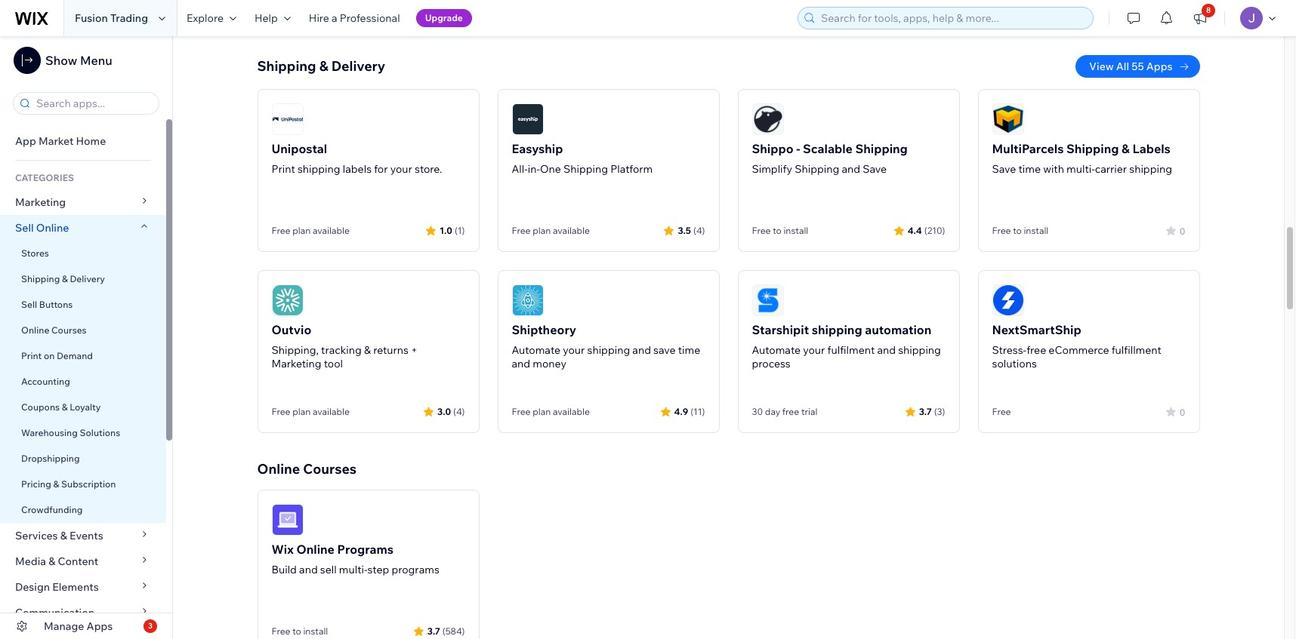 Task type: locate. For each thing, give the bounding box(es) containing it.
your
[[390, 162, 412, 176], [563, 344, 585, 357], [803, 344, 825, 357]]

shipping & delivery down hire
[[257, 57, 385, 75]]

free down build
[[272, 626, 290, 638]]

plan up outvio logo
[[292, 225, 311, 236]]

free plan available down money
[[512, 406, 590, 418]]

(4)
[[694, 225, 705, 236], [453, 406, 465, 417]]

1 horizontal spatial delivery
[[331, 57, 385, 75]]

4.9
[[674, 406, 688, 417]]

0 horizontal spatial online courses
[[21, 325, 87, 336]]

1 vertical spatial marketing
[[272, 357, 322, 371]]

available for easyship
[[553, 225, 590, 236]]

1 vertical spatial 3.7
[[427, 626, 440, 637]]

3
[[148, 622, 153, 632]]

shipping
[[257, 57, 316, 75], [855, 141, 908, 156], [1067, 141, 1119, 156], [564, 162, 608, 176], [795, 162, 840, 176], [21, 273, 60, 285]]

1 automate from the left
[[512, 344, 561, 357]]

& up the buttons
[[62, 273, 68, 285]]

0 vertical spatial 0
[[1180, 226, 1186, 237]]

0 horizontal spatial free to install
[[272, 626, 328, 638]]

1 horizontal spatial 3.7
[[919, 406, 932, 417]]

1 horizontal spatial print
[[272, 162, 295, 176]]

2 horizontal spatial install
[[1024, 225, 1049, 236]]

free up outvio logo
[[272, 225, 290, 236]]

plan for unipostal
[[292, 225, 311, 236]]

Search apps... field
[[32, 93, 154, 114]]

free plan available for outvio
[[272, 406, 350, 418]]

install down the 'sell'
[[303, 626, 328, 638]]

0 horizontal spatial your
[[390, 162, 412, 176]]

warehousing solutions link
[[0, 421, 166, 446]]

3.7 left (584)
[[427, 626, 440, 637]]

shipping down stores
[[21, 273, 60, 285]]

loyalty
[[70, 402, 101, 413]]

free right 3.0 (4)
[[512, 406, 531, 418]]

free for easyship
[[512, 225, 531, 236]]

services & events
[[15, 530, 103, 543]]

delivery inside sidebar element
[[70, 273, 105, 285]]

all-
[[512, 162, 528, 176]]

shipping down scalable on the right of page
[[795, 162, 840, 176]]

free plan available down one
[[512, 225, 590, 236]]

shippo - scalable shipping logo image
[[752, 103, 784, 135]]

marketing down outvio
[[272, 357, 322, 371]]

1 vertical spatial time
[[678, 344, 701, 357]]

1 save from the left
[[863, 162, 887, 176]]

coupons
[[21, 402, 60, 413]]

4.9 (11)
[[674, 406, 705, 417]]

starshipit
[[752, 323, 809, 338]]

free plan available for easyship
[[512, 225, 590, 236]]

plan
[[292, 225, 311, 236], [533, 225, 551, 236], [292, 406, 311, 418], [533, 406, 551, 418]]

1 horizontal spatial multi-
[[1067, 162, 1095, 176]]

8
[[1206, 5, 1211, 15]]

media & content
[[15, 555, 98, 569]]

courses inside sidebar element
[[51, 325, 87, 336]]

1 horizontal spatial free
[[1027, 344, 1046, 357]]

multi- inside multiparcels shipping & labels save time with multi-carrier shipping
[[1067, 162, 1095, 176]]

free plan available for unipostal
[[272, 225, 350, 236]]

available
[[313, 225, 350, 236], [553, 225, 590, 236], [313, 406, 350, 418], [553, 406, 590, 418]]

& left the events
[[60, 530, 67, 543]]

day
[[765, 406, 780, 418]]

0 horizontal spatial time
[[678, 344, 701, 357]]

marketing down categories
[[15, 196, 66, 209]]

& inside services & events link
[[60, 530, 67, 543]]

free to install down with
[[992, 225, 1049, 236]]

free
[[272, 225, 290, 236], [512, 225, 531, 236], [752, 225, 771, 236], [992, 225, 1011, 236], [272, 406, 290, 418], [512, 406, 531, 418], [992, 406, 1011, 418], [272, 626, 290, 638]]

unipostal
[[272, 141, 327, 156]]

1 vertical spatial print
[[21, 351, 42, 362]]

(4) for outvio
[[453, 406, 465, 417]]

plan down shipping,
[[292, 406, 311, 418]]

0 horizontal spatial automate
[[512, 344, 561, 357]]

multi-
[[1067, 162, 1095, 176], [339, 564, 368, 577]]

shipping
[[298, 162, 340, 176], [1130, 162, 1172, 176], [812, 323, 862, 338], [587, 344, 630, 357], [898, 344, 941, 357]]

0 horizontal spatial courses
[[51, 325, 87, 336]]

shipping left save
[[587, 344, 630, 357]]

0 horizontal spatial (4)
[[453, 406, 465, 417]]

professional
[[340, 11, 400, 25]]

free right (210)
[[992, 225, 1011, 236]]

0 vertical spatial marketing
[[15, 196, 66, 209]]

to up nextsmartship logo
[[1013, 225, 1022, 236]]

online down sell buttons
[[21, 325, 49, 336]]

2 save from the left
[[992, 162, 1016, 176]]

and inside "starshipit shipping automation automate your fulfilment and shipping process"
[[877, 344, 896, 357]]

shipping down unipostal at the left of the page
[[298, 162, 340, 176]]

shipping down the help button
[[257, 57, 316, 75]]

services & events link
[[0, 524, 166, 549]]

print down unipostal at the left of the page
[[272, 162, 295, 176]]

media
[[15, 555, 46, 569]]

multi- right with
[[1067, 162, 1095, 176]]

0 vertical spatial time
[[1019, 162, 1041, 176]]

shipping inside easyship all-in-one shipping platform
[[564, 162, 608, 176]]

1 horizontal spatial apps
[[1147, 60, 1173, 73]]

1 horizontal spatial free to install
[[752, 225, 809, 236]]

time right save
[[678, 344, 701, 357]]

services
[[15, 530, 58, 543]]

and left save
[[633, 344, 651, 357]]

and down automation at the right of the page
[[877, 344, 896, 357]]

0 horizontal spatial delivery
[[70, 273, 105, 285]]

free down solutions
[[992, 406, 1011, 418]]

multiparcels shipping & labels logo image
[[992, 103, 1024, 135]]

free down 'simplify' at top
[[752, 225, 771, 236]]

0 horizontal spatial marketing
[[15, 196, 66, 209]]

multi- inside wix online programs build and sell multi-step programs
[[339, 564, 368, 577]]

& left loyalty
[[62, 402, 68, 413]]

shipping & delivery
[[257, 57, 385, 75], [21, 273, 105, 285]]

shipping down automation at the right of the page
[[898, 344, 941, 357]]

0 vertical spatial multi-
[[1067, 162, 1095, 176]]

labels
[[343, 162, 372, 176]]

apps right 55
[[1147, 60, 1173, 73]]

delivery down stores link
[[70, 273, 105, 285]]

1 horizontal spatial save
[[992, 162, 1016, 176]]

2 0 from the top
[[1180, 407, 1186, 418]]

dropshipping link
[[0, 446, 166, 472]]

and down scalable on the right of page
[[842, 162, 860, 176]]

to for shippo
[[773, 225, 782, 236]]

1 0 from the top
[[1180, 226, 1186, 237]]

free to install for wix
[[272, 626, 328, 638]]

sell left the buttons
[[21, 299, 37, 310]]

install for wix
[[303, 626, 328, 638]]

shipping right scalable on the right of page
[[855, 141, 908, 156]]

3.7 for wix online programs
[[427, 626, 440, 637]]

0 horizontal spatial multi-
[[339, 564, 368, 577]]

online up the 'sell'
[[296, 542, 335, 558]]

programs
[[337, 542, 394, 558]]

3.5 (4)
[[678, 225, 705, 236]]

0 for labels
[[1180, 226, 1186, 237]]

0 horizontal spatial install
[[303, 626, 328, 638]]

apps
[[1147, 60, 1173, 73], [87, 620, 113, 634]]

3.0 (4)
[[437, 406, 465, 417]]

shipping up fulfilment at the right bottom
[[812, 323, 862, 338]]

available for unipostal
[[313, 225, 350, 236]]

& inside media & content "link"
[[48, 555, 55, 569]]

1 horizontal spatial to
[[773, 225, 782, 236]]

unipostal logo image
[[272, 103, 303, 135]]

shiptheory logo image
[[512, 285, 544, 317]]

sidebar element
[[0, 36, 173, 640]]

0 vertical spatial apps
[[1147, 60, 1173, 73]]

help
[[255, 11, 278, 25]]

4.4
[[908, 225, 922, 236]]

install down 'simplify' at top
[[784, 225, 809, 236]]

0 vertical spatial print
[[272, 162, 295, 176]]

courses up "wix online programs logo"
[[303, 461, 357, 478]]

0 horizontal spatial print
[[21, 351, 42, 362]]

wix online programs build and sell multi-step programs
[[272, 542, 439, 577]]

1 vertical spatial online courses
[[257, 461, 357, 478]]

install down with
[[1024, 225, 1049, 236]]

1 horizontal spatial shipping & delivery
[[257, 57, 385, 75]]

(4) for easyship
[[694, 225, 705, 236]]

events
[[70, 530, 103, 543]]

shipping right one
[[564, 162, 608, 176]]

shipping down the labels
[[1130, 162, 1172, 176]]

+
[[411, 344, 418, 357]]

your right for
[[390, 162, 412, 176]]

free to install down build
[[272, 626, 328, 638]]

(4) right 3.5
[[694, 225, 705, 236]]

3.5
[[678, 225, 691, 236]]

shipping inside sidebar element
[[21, 273, 60, 285]]

your inside shiptheory automate your shipping and save time and money
[[563, 344, 585, 357]]

stores
[[21, 248, 49, 259]]

automate inside shiptheory automate your shipping and save time and money
[[512, 344, 561, 357]]

time down multiparcels
[[1019, 162, 1041, 176]]

0 for ecommerce
[[1180, 407, 1186, 418]]

manage
[[44, 620, 84, 634]]

shippo - scalable shipping simplify shipping and save
[[752, 141, 908, 176]]

sell up stores
[[15, 221, 34, 235]]

automate inside "starshipit shipping automation automate your fulfilment and shipping process"
[[752, 344, 801, 357]]

time inside multiparcels shipping & labels save time with multi-carrier shipping
[[1019, 162, 1041, 176]]

free right day
[[783, 406, 799, 418]]

shiptheory
[[512, 323, 576, 338]]

accounting link
[[0, 369, 166, 395]]

to for multiparcels
[[1013, 225, 1022, 236]]

1 vertical spatial sell
[[21, 299, 37, 310]]

automate down shiptheory
[[512, 344, 561, 357]]

marketing link
[[0, 190, 166, 215]]

1 vertical spatial delivery
[[70, 273, 105, 285]]

0 vertical spatial (4)
[[694, 225, 705, 236]]

apps inside sidebar element
[[87, 620, 113, 634]]

time
[[1019, 162, 1041, 176], [678, 344, 701, 357]]

shipping inside multiparcels shipping & labels save time with multi-carrier shipping
[[1067, 141, 1119, 156]]

stress-
[[992, 344, 1027, 357]]

install for shippo
[[784, 225, 809, 236]]

to down build
[[292, 626, 301, 638]]

0 vertical spatial online courses
[[21, 325, 87, 336]]

plan down money
[[533, 406, 551, 418]]

sell for sell online
[[15, 221, 34, 235]]

marketing inside outvio shipping, tracking & returns + marketing  tool
[[272, 357, 322, 371]]

shipping,
[[272, 344, 319, 357]]

0 horizontal spatial apps
[[87, 620, 113, 634]]

shipping & delivery inside sidebar element
[[21, 273, 105, 285]]

free for wix online programs
[[272, 626, 290, 638]]

print inside unipostal print shipping labels for your store.
[[272, 162, 295, 176]]

automate
[[512, 344, 561, 357], [752, 344, 801, 357]]

3.7 left (3)
[[919, 406, 932, 417]]

free inside the "nextsmartship stress-free ecommerce fulfillment solutions"
[[1027, 344, 1046, 357]]

0 horizontal spatial free
[[783, 406, 799, 418]]

available down tool
[[313, 406, 350, 418]]

multiparcels
[[992, 141, 1064, 156]]

1 horizontal spatial marketing
[[272, 357, 322, 371]]

and inside wix online programs build and sell multi-step programs
[[299, 564, 318, 577]]

0 vertical spatial 3.7
[[919, 406, 932, 417]]

free to install for shippo
[[752, 225, 809, 236]]

& down hire
[[319, 57, 328, 75]]

process
[[752, 357, 791, 371]]

2 horizontal spatial your
[[803, 344, 825, 357]]

sell
[[15, 221, 34, 235], [21, 299, 37, 310]]

and left the 'sell'
[[299, 564, 318, 577]]

0 vertical spatial courses
[[51, 325, 87, 336]]

shipping up carrier
[[1067, 141, 1119, 156]]

to down 'simplify' at top
[[773, 225, 782, 236]]

nextsmartship
[[992, 323, 1082, 338]]

& inside outvio shipping, tracking & returns + marketing  tool
[[364, 344, 371, 357]]

apps right manage
[[87, 620, 113, 634]]

free to install down 'simplify' at top
[[752, 225, 809, 236]]

1 vertical spatial free
[[783, 406, 799, 418]]

in-
[[528, 162, 540, 176]]

print left on
[[21, 351, 42, 362]]

1 horizontal spatial (4)
[[694, 225, 705, 236]]

warehousing
[[21, 428, 78, 439]]

easyship logo image
[[512, 103, 544, 135]]

delivery down hire a professional
[[331, 57, 385, 75]]

install for multiparcels
[[1024, 225, 1049, 236]]

1 horizontal spatial automate
[[752, 344, 801, 357]]

0 horizontal spatial shipping & delivery
[[21, 273, 105, 285]]

1 vertical spatial shipping & delivery
[[21, 273, 105, 285]]

2 horizontal spatial to
[[1013, 225, 1022, 236]]

free down nextsmartship at the bottom
[[1027, 344, 1046, 357]]

1 horizontal spatial your
[[563, 344, 585, 357]]

free for 30
[[783, 406, 799, 418]]

1 horizontal spatial install
[[784, 225, 809, 236]]

free plan available down tool
[[272, 406, 350, 418]]

3.7
[[919, 406, 932, 417], [427, 626, 440, 637]]

step
[[367, 564, 389, 577]]

shipping & delivery up the buttons
[[21, 273, 105, 285]]

online courses down the buttons
[[21, 325, 87, 336]]

0 horizontal spatial to
[[292, 626, 301, 638]]

& up carrier
[[1122, 141, 1130, 156]]

0 horizontal spatial save
[[863, 162, 887, 176]]

plan down in-
[[533, 225, 551, 236]]

online courses up "wix online programs logo"
[[257, 461, 357, 478]]

1 horizontal spatial courses
[[303, 461, 357, 478]]

1 vertical spatial apps
[[87, 620, 113, 634]]

print inside print on demand link
[[21, 351, 42, 362]]

crowdfunding link
[[0, 498, 166, 524]]

your inside "starshipit shipping automation automate your fulfilment and shipping process"
[[803, 344, 825, 357]]

3.7 (584)
[[427, 626, 465, 637]]

2 horizontal spatial free to install
[[992, 225, 1049, 236]]

build
[[272, 564, 297, 577]]

courses up demand
[[51, 325, 87, 336]]

your left fulfilment at the right bottom
[[803, 344, 825, 357]]

pricing & subscription link
[[0, 472, 166, 498]]

1 vertical spatial multi-
[[339, 564, 368, 577]]

1 horizontal spatial time
[[1019, 162, 1041, 176]]

free right (1)
[[512, 225, 531, 236]]

crowdfunding
[[21, 505, 83, 516]]

1 vertical spatial 0
[[1180, 407, 1186, 418]]

1 vertical spatial courses
[[303, 461, 357, 478]]

sell
[[320, 564, 337, 577]]

1 horizontal spatial online courses
[[257, 461, 357, 478]]

free plan available up outvio logo
[[272, 225, 350, 236]]

1.0 (1)
[[440, 225, 465, 236]]

0 horizontal spatial 3.7
[[427, 626, 440, 637]]

available down labels
[[313, 225, 350, 236]]

available down money
[[553, 406, 590, 418]]

wix online programs logo image
[[272, 505, 303, 536]]

free for unipostal
[[272, 225, 290, 236]]

free down shipping,
[[272, 406, 290, 418]]

multiparcels shipping & labels save time with multi-carrier shipping
[[992, 141, 1172, 176]]

0 vertical spatial sell
[[15, 221, 34, 235]]

(4) right 3.0
[[453, 406, 465, 417]]

automate down starshipit
[[752, 344, 801, 357]]

& right "pricing" on the bottom of page
[[53, 479, 59, 490]]

easyship
[[512, 141, 563, 156]]

available down one
[[553, 225, 590, 236]]

& left returns
[[364, 344, 371, 357]]

2 automate from the left
[[752, 344, 801, 357]]

(11)
[[691, 406, 705, 417]]

unipostal print shipping labels for your store.
[[272, 141, 442, 176]]

1 vertical spatial (4)
[[453, 406, 465, 417]]

your down shiptheory
[[563, 344, 585, 357]]

0 vertical spatial free
[[1027, 344, 1046, 357]]

& right media
[[48, 555, 55, 569]]

starshipit shipping automation logo image
[[752, 285, 784, 317]]

multi- down programs
[[339, 564, 368, 577]]



Task type: describe. For each thing, give the bounding box(es) containing it.
subscription
[[61, 479, 116, 490]]

trading
[[110, 11, 148, 25]]

1.0
[[440, 225, 452, 236]]

returns
[[373, 344, 409, 357]]

online courses inside sidebar element
[[21, 325, 87, 336]]

Search for tools, apps, help & more... field
[[817, 8, 1089, 29]]

starshipit shipping automation automate your fulfilment and shipping process
[[752, 323, 941, 371]]

design
[[15, 581, 50, 595]]

pricing
[[21, 479, 51, 490]]

free plan available for shiptheory
[[512, 406, 590, 418]]

on
[[44, 351, 55, 362]]

easyship all-in-one shipping platform
[[512, 141, 653, 176]]

demand
[[57, 351, 93, 362]]

nextsmartship stress-free ecommerce fulfillment solutions
[[992, 323, 1162, 371]]

outvio shipping, tracking & returns + marketing  tool
[[272, 323, 418, 371]]

carrier
[[1095, 162, 1127, 176]]

free for multiparcels shipping & labels
[[992, 225, 1011, 236]]

sell online link
[[0, 215, 166, 241]]

automation
[[865, 323, 932, 338]]

shippo
[[752, 141, 794, 156]]

& inside multiparcels shipping & labels save time with multi-carrier shipping
[[1122, 141, 1130, 156]]

accounting
[[21, 376, 70, 388]]

view
[[1089, 60, 1114, 73]]

hire
[[309, 11, 329, 25]]

solutions
[[992, 357, 1037, 371]]

available for outvio
[[313, 406, 350, 418]]

sell for sell buttons
[[21, 299, 37, 310]]

print on demand link
[[0, 344, 166, 369]]

-
[[796, 141, 800, 156]]

design elements link
[[0, 575, 166, 601]]

free for outvio
[[272, 406, 290, 418]]

time inside shiptheory automate your shipping and save time and money
[[678, 344, 701, 357]]

online courses link
[[0, 318, 166, 344]]

manage apps
[[44, 620, 113, 634]]

communication link
[[0, 601, 166, 626]]

store.
[[415, 162, 442, 176]]

shipping inside shiptheory automate your shipping and save time and money
[[587, 344, 630, 357]]

show menu button
[[14, 47, 112, 74]]

marketing inside sidebar element
[[15, 196, 66, 209]]

app
[[15, 134, 36, 148]]

plan for easyship
[[533, 225, 551, 236]]

market
[[38, 134, 74, 148]]

show
[[45, 53, 77, 68]]

simplify
[[752, 162, 793, 176]]

free for nextsmartship
[[1027, 344, 1046, 357]]

shipping inside unipostal print shipping labels for your store.
[[298, 162, 340, 176]]

to for wix
[[292, 626, 301, 638]]

online up stores
[[36, 221, 69, 235]]

home
[[76, 134, 106, 148]]

55
[[1132, 60, 1144, 73]]

(3)
[[934, 406, 945, 417]]

sell online
[[15, 221, 69, 235]]

save inside multiparcels shipping & labels save time with multi-carrier shipping
[[992, 162, 1016, 176]]

a
[[332, 11, 337, 25]]

(1)
[[455, 225, 465, 236]]

print on demand
[[21, 351, 93, 362]]

available for shiptheory
[[553, 406, 590, 418]]

all
[[1116, 60, 1129, 73]]

free for shippo - scalable shipping
[[752, 225, 771, 236]]

free to install for multiparcels
[[992, 225, 1049, 236]]

& inside the coupons & loyalty link
[[62, 402, 68, 413]]

tool
[[324, 357, 343, 371]]

and inside shippo - scalable shipping simplify shipping and save
[[842, 162, 860, 176]]

0 vertical spatial shipping & delivery
[[257, 57, 385, 75]]

ecommerce
[[1049, 344, 1109, 357]]

shipping & delivery link
[[0, 267, 166, 292]]

dropshipping
[[21, 453, 80, 465]]

fusion
[[75, 11, 108, 25]]

platform
[[611, 162, 653, 176]]

your inside unipostal print shipping labels for your store.
[[390, 162, 412, 176]]

outvio logo image
[[272, 285, 303, 317]]

with
[[1043, 162, 1064, 176]]

8 button
[[1184, 0, 1217, 36]]

30
[[752, 406, 763, 418]]

fulfilment
[[828, 344, 875, 357]]

upgrade
[[425, 12, 463, 23]]

shiptheory automate your shipping and save time and money
[[512, 323, 701, 371]]

show menu
[[45, 53, 112, 68]]

outvio
[[272, 323, 311, 338]]

scalable
[[803, 141, 853, 156]]

3.0
[[437, 406, 451, 417]]

trial
[[801, 406, 818, 418]]

3.7 for starshipit shipping automation
[[919, 406, 932, 417]]

communication
[[15, 607, 97, 620]]

sell buttons
[[21, 299, 73, 310]]

pricing & subscription
[[21, 479, 116, 490]]

online inside wix online programs build and sell multi-step programs
[[296, 542, 335, 558]]

3.7 (3)
[[919, 406, 945, 417]]

save inside shippo - scalable shipping simplify shipping and save
[[863, 162, 887, 176]]

app market home
[[15, 134, 106, 148]]

buttons
[[39, 299, 73, 310]]

warehousing solutions
[[21, 428, 120, 439]]

& inside pricing & subscription link
[[53, 479, 59, 490]]

hire a professional link
[[300, 0, 409, 36]]

free for shiptheory
[[512, 406, 531, 418]]

& inside the shipping & delivery link
[[62, 273, 68, 285]]

nextsmartship logo image
[[992, 285, 1024, 317]]

plan for outvio
[[292, 406, 311, 418]]

fulfillment
[[1112, 344, 1162, 357]]

online up "wix online programs logo"
[[257, 461, 300, 478]]

design elements
[[15, 581, 99, 595]]

money
[[533, 357, 567, 371]]

(210)
[[924, 225, 945, 236]]

view all 55 apps link
[[1076, 55, 1200, 78]]

save
[[654, 344, 676, 357]]

and left money
[[512, 357, 530, 371]]

coupons & loyalty link
[[0, 395, 166, 421]]

stores link
[[0, 241, 166, 267]]

explore
[[187, 11, 224, 25]]

app market home link
[[0, 128, 166, 154]]

elements
[[52, 581, 99, 595]]

plan for shiptheory
[[533, 406, 551, 418]]

for
[[374, 162, 388, 176]]

0 vertical spatial delivery
[[331, 57, 385, 75]]

shipping inside multiparcels shipping & labels save time with multi-carrier shipping
[[1130, 162, 1172, 176]]



Task type: vqa. For each thing, say whether or not it's contained in the screenshot.
the '3.0 (4)' at the bottom left of the page
yes



